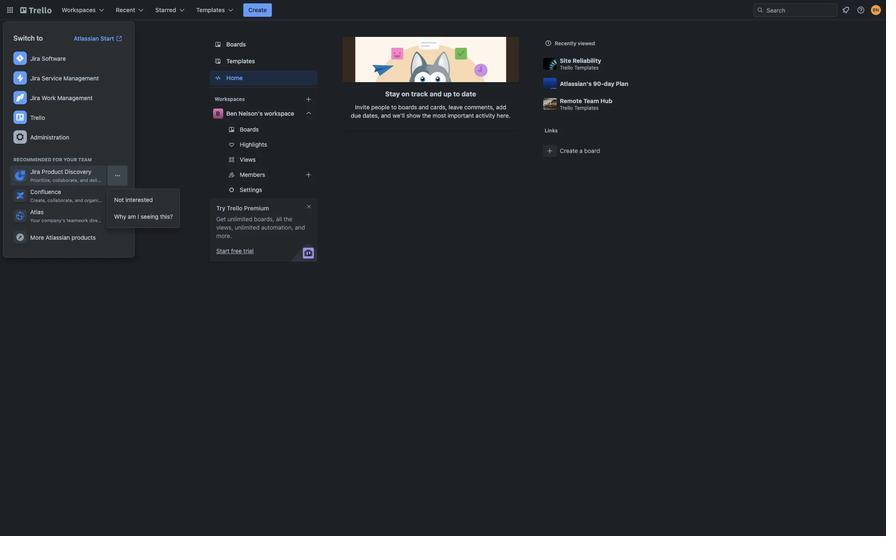 Task type: describe. For each thing, give the bounding box(es) containing it.
recent
[[116, 6, 135, 13]]

not interested
[[114, 196, 153, 204]]

and up show
[[419, 104, 429, 111]]

90-
[[593, 80, 604, 87]]

people
[[371, 104, 390, 111]]

show
[[407, 112, 421, 119]]

day
[[604, 80, 615, 87]]

confluence create, collaborate, and organize your work
[[30, 188, 126, 203]]

viewed
[[578, 40, 595, 47]]

group containing not interested
[[107, 189, 180, 228]]

management for jira work management
[[57, 94, 93, 101]]

product
[[42, 168, 63, 175]]

create button
[[243, 3, 272, 17]]

your
[[105, 198, 114, 203]]

more.
[[216, 233, 232, 240]]

search image
[[757, 7, 764, 13]]

0 notifications image
[[841, 5, 851, 15]]

discovery
[[65, 168, 91, 175]]

remote
[[560, 97, 582, 104]]

work
[[116, 198, 126, 203]]

new
[[105, 178, 114, 183]]

workspace
[[264, 110, 294, 117]]

workspaces inside 'popup button'
[[62, 6, 96, 13]]

products
[[72, 234, 96, 241]]

site
[[560, 57, 571, 64]]

your inside "atlas your company's teamwork directory"
[[30, 218, 40, 223]]

up
[[444, 90, 452, 98]]

trello inside remote team hub trello templates
[[560, 105, 573, 111]]

trello link
[[10, 108, 128, 128]]

more atlassian products
[[30, 234, 96, 241]]

management for jira service management
[[63, 74, 99, 82]]

and down people
[[381, 112, 391, 119]]

members link
[[210, 168, 317, 182]]

trello down work
[[30, 114, 45, 121]]

templates inside templates dropdown button
[[196, 6, 225, 13]]

administration
[[30, 134, 69, 141]]

here.
[[497, 112, 511, 119]]

get
[[216, 216, 226, 223]]

0 horizontal spatial team
[[78, 157, 92, 162]]

most
[[433, 112, 446, 119]]

free
[[231, 248, 242, 255]]

home
[[226, 74, 243, 81]]

templates link
[[210, 54, 317, 69]]

boards,
[[254, 216, 275, 223]]

track
[[411, 90, 428, 98]]

try trello premium get unlimited boards, all the views, unlimited automation, and more.
[[216, 205, 305, 240]]

collaborate, inside confluence create, collaborate, and organize your work
[[48, 198, 74, 203]]

atlassian start link
[[69, 32, 128, 45]]

views,
[[216, 224, 233, 231]]

templates inside templates link
[[226, 58, 255, 65]]

1 vertical spatial to
[[453, 90, 460, 98]]

atlassian inside atlassian start link
[[74, 35, 99, 42]]

highlights link
[[210, 138, 317, 152]]

boards for templates
[[226, 41, 246, 48]]

due
[[351, 112, 361, 119]]

company's
[[41, 218, 65, 223]]

starred
[[155, 6, 176, 13]]

atlas
[[30, 209, 44, 216]]

more atlassian products link
[[10, 228, 128, 248]]

important
[[448, 112, 474, 119]]

start free trial button
[[216, 247, 254, 256]]

jira product discovery options menu image
[[114, 173, 121, 179]]

1 horizontal spatial your
[[64, 157, 77, 162]]

for
[[53, 157, 62, 162]]

automation,
[[261, 224, 293, 231]]

open information menu image
[[857, 6, 865, 14]]

try
[[216, 205, 225, 212]]

jira inside jira product discovery prioritize, collaborate, and deliver new ideas
[[30, 168, 40, 175]]

activity
[[476, 112, 495, 119]]

comments,
[[464, 104, 495, 111]]

template board image
[[213, 56, 223, 66]]

jira for jira software
[[30, 55, 40, 62]]

views link
[[210, 153, 317, 167]]

cards,
[[431, 104, 447, 111]]

premium
[[244, 205, 269, 212]]

leave
[[449, 104, 463, 111]]

on
[[402, 90, 410, 98]]

templates button
[[191, 3, 238, 17]]

site reliability trello templates
[[560, 57, 601, 71]]

back to home image
[[20, 3, 52, 17]]

why
[[114, 213, 126, 220]]

home image
[[213, 73, 223, 83]]

trello inside site reliability trello templates
[[560, 64, 573, 71]]

links
[[545, 128, 558, 134]]

all
[[276, 216, 282, 223]]

templates inside remote team hub trello templates
[[575, 105, 599, 111]]

start inside button
[[216, 248, 230, 255]]

highlights
[[240, 141, 267, 148]]

add image
[[304, 170, 314, 180]]

organize
[[84, 198, 103, 203]]

recently
[[555, 40, 577, 47]]

0 vertical spatial unlimited
[[228, 216, 252, 223]]

atlassian's 90-day plan link
[[540, 74, 683, 94]]

board
[[584, 147, 600, 154]]

create a board
[[560, 147, 600, 154]]

to inside the invite people to boards and cards, leave comments, add due dates, and we'll show the most important activity here.
[[391, 104, 397, 111]]

i
[[138, 213, 139, 220]]

team inside remote team hub trello templates
[[584, 97, 599, 104]]

recently viewed
[[555, 40, 595, 47]]



Task type: locate. For each thing, give the bounding box(es) containing it.
ben
[[226, 110, 237, 117]]

and left the organize
[[75, 198, 83, 203]]

1 vertical spatial boards link
[[210, 123, 317, 136]]

and inside confluence create, collaborate, and organize your work
[[75, 198, 83, 203]]

create a workspace image
[[304, 94, 314, 105]]

jira left service
[[30, 74, 40, 82]]

management
[[63, 74, 99, 82], [57, 94, 93, 101]]

start down recent dropdown button
[[100, 35, 114, 42]]

deliver
[[89, 178, 104, 183]]

0 horizontal spatial atlassian
[[46, 234, 70, 241]]

1 vertical spatial team
[[78, 157, 92, 162]]

0 horizontal spatial start
[[100, 35, 114, 42]]

group
[[107, 189, 180, 228]]

why am i seeing this? button
[[107, 209, 180, 225]]

atlassian down company's
[[46, 234, 70, 241]]

work
[[42, 94, 56, 101]]

1 horizontal spatial team
[[584, 97, 599, 104]]

workspaces
[[62, 6, 96, 13], [215, 96, 245, 102]]

workspaces up atlassian start at left
[[62, 6, 96, 13]]

switch to… image
[[6, 6, 14, 14]]

2 vertical spatial to
[[391, 104, 397, 111]]

1 jira from the top
[[30, 55, 40, 62]]

0 vertical spatial to
[[36, 34, 43, 42]]

0 vertical spatial management
[[63, 74, 99, 82]]

templates down remote
[[575, 105, 599, 111]]

and right 'automation,'
[[295, 224, 305, 231]]

to up we'll
[[391, 104, 397, 111]]

1 horizontal spatial create
[[560, 147, 578, 154]]

1 horizontal spatial workspaces
[[215, 96, 245, 102]]

1 vertical spatial boards
[[240, 126, 259, 133]]

to right switch at the left top of the page
[[36, 34, 43, 42]]

0 vertical spatial the
[[422, 112, 431, 119]]

templates down reliability
[[575, 64, 599, 71]]

boards up the "highlights"
[[240, 126, 259, 133]]

and left up
[[430, 90, 442, 98]]

team up discovery
[[78, 157, 92, 162]]

settings image
[[15, 132, 25, 142]]

jira for jira work management
[[30, 94, 40, 101]]

a
[[580, 147, 583, 154]]

1 horizontal spatial to
[[391, 104, 397, 111]]

board image
[[213, 39, 223, 50]]

the left most
[[422, 112, 431, 119]]

1 vertical spatial the
[[284, 216, 293, 223]]

nelson's
[[239, 110, 263, 117]]

2 jira from the top
[[30, 74, 40, 82]]

1 vertical spatial workspaces
[[215, 96, 245, 102]]

3 jira from the top
[[30, 94, 40, 101]]

we'll
[[393, 112, 405, 119]]

workspaces up ben
[[215, 96, 245, 102]]

software
[[42, 55, 66, 62]]

boards link up "highlights" link
[[210, 123, 317, 136]]

trello right try
[[227, 205, 243, 212]]

switch to
[[13, 34, 43, 42]]

0 horizontal spatial to
[[36, 34, 43, 42]]

and
[[430, 90, 442, 98], [419, 104, 429, 111], [381, 112, 391, 119], [80, 178, 88, 183], [75, 198, 83, 203], [295, 224, 305, 231]]

your
[[64, 157, 77, 162], [30, 218, 40, 223]]

2 horizontal spatial to
[[453, 90, 460, 98]]

1 horizontal spatial atlassian
[[74, 35, 99, 42]]

start left free
[[216, 248, 230, 255]]

create inside "button"
[[248, 6, 267, 13]]

trello down site
[[560, 64, 573, 71]]

invite people to boards and cards, leave comments, add due dates, and we'll show the most important activity here.
[[351, 104, 511, 119]]

b
[[216, 110, 220, 117]]

create a board button
[[540, 141, 683, 161]]

boards link up templates link
[[210, 37, 317, 52]]

1 vertical spatial start
[[216, 248, 230, 255]]

unlimited
[[228, 216, 252, 223], [235, 224, 260, 231]]

collaborate,
[[53, 178, 79, 183], [48, 198, 74, 203]]

create,
[[30, 198, 46, 203]]

Search field
[[764, 4, 837, 16]]

reliability
[[573, 57, 601, 64]]

0 vertical spatial collaborate,
[[53, 178, 79, 183]]

service
[[42, 74, 62, 82]]

management down jira software link
[[63, 74, 99, 82]]

jira product discovery prioritize, collaborate, and deliver new ideas
[[30, 168, 128, 183]]

templates
[[196, 6, 225, 13], [226, 58, 255, 65], [575, 64, 599, 71], [575, 105, 599, 111]]

0 horizontal spatial your
[[30, 218, 40, 223]]

atlassian's 90-day plan
[[560, 80, 629, 87]]

1 vertical spatial your
[[30, 218, 40, 223]]

management inside the jira service management link
[[63, 74, 99, 82]]

2 boards link from the top
[[210, 123, 317, 136]]

boards
[[226, 41, 246, 48], [240, 126, 259, 133]]

create for create
[[248, 6, 267, 13]]

1 horizontal spatial the
[[422, 112, 431, 119]]

the inside the invite people to boards and cards, leave comments, add due dates, and we'll show the most important activity here.
[[422, 112, 431, 119]]

interested
[[126, 196, 153, 204]]

more
[[30, 234, 44, 241]]

jira left work
[[30, 94, 40, 101]]

team left hub
[[584, 97, 599, 104]]

4 jira from the top
[[30, 168, 40, 175]]

team
[[584, 97, 599, 104], [78, 157, 92, 162]]

primary element
[[0, 0, 886, 20]]

boards for highlights
[[240, 126, 259, 133]]

1 vertical spatial atlassian
[[46, 234, 70, 241]]

start free trial
[[216, 248, 254, 255]]

templates inside site reliability trello templates
[[575, 64, 599, 71]]

atlassian up jira software link
[[74, 35, 99, 42]]

the right all
[[284, 216, 293, 223]]

1 horizontal spatial start
[[216, 248, 230, 255]]

settings link
[[210, 183, 317, 197]]

atlassian's
[[560, 80, 592, 87]]

collaborate, inside jira product discovery prioritize, collaborate, and deliver new ideas
[[53, 178, 79, 183]]

settings
[[240, 186, 262, 193]]

jira service management
[[30, 74, 99, 82]]

0 horizontal spatial the
[[284, 216, 293, 223]]

boards link for templates
[[210, 37, 317, 52]]

jira work management link
[[10, 88, 128, 108]]

collaborate, down "confluence"
[[48, 198, 74, 203]]

0 horizontal spatial create
[[248, 6, 267, 13]]

dates,
[[363, 112, 380, 119]]

hub
[[601, 97, 613, 104]]

trello inside try trello premium get unlimited boards, all the views, unlimited automation, and more.
[[227, 205, 243, 212]]

management down the jira service management link on the left of page
[[57, 94, 93, 101]]

0 vertical spatial create
[[248, 6, 267, 13]]

0 horizontal spatial workspaces
[[62, 6, 96, 13]]

0 vertical spatial boards
[[226, 41, 246, 48]]

and down discovery
[[80, 178, 88, 183]]

atlassian inside 'more atlassian products' link
[[46, 234, 70, 241]]

confluence
[[30, 188, 61, 196]]

1 boards link from the top
[[210, 37, 317, 52]]

start
[[100, 35, 114, 42], [216, 248, 230, 255]]

ideas
[[116, 178, 128, 183]]

and inside jira product discovery prioritize, collaborate, and deliver new ideas
[[80, 178, 88, 183]]

jira for jira service management
[[30, 74, 40, 82]]

this?
[[160, 213, 173, 220]]

home link
[[210, 71, 317, 86]]

1 vertical spatial unlimited
[[235, 224, 260, 231]]

date
[[462, 90, 476, 98]]

and inside try trello premium get unlimited boards, all the views, unlimited automation, and more.
[[295, 224, 305, 231]]

ben nelson (bennelson96) image
[[871, 5, 881, 15]]

boards link
[[210, 37, 317, 52], [210, 123, 317, 136]]

your right 'for'
[[64, 157, 77, 162]]

recent button
[[111, 3, 149, 17]]

trello down remote
[[560, 105, 573, 111]]

prioritize,
[[30, 178, 51, 183]]

the inside try trello premium get unlimited boards, all the views, unlimited automation, and more.
[[284, 216, 293, 223]]

ben nelson's workspace
[[226, 110, 294, 117]]

am
[[128, 213, 136, 220]]

add
[[496, 104, 506, 111]]

templates up "board" image
[[196, 6, 225, 13]]

to right up
[[453, 90, 460, 98]]

0 vertical spatial team
[[584, 97, 599, 104]]

stay
[[385, 90, 400, 98]]

0 vertical spatial your
[[64, 157, 77, 162]]

0 vertical spatial atlassian
[[74, 35, 99, 42]]

jira up prioritize,
[[30, 168, 40, 175]]

collaborate, down discovery
[[53, 178, 79, 183]]

unlimited up views,
[[228, 216, 252, 223]]

workspaces button
[[57, 3, 109, 17]]

1 vertical spatial collaborate,
[[48, 198, 74, 203]]

jira left software
[[30, 55, 40, 62]]

0 vertical spatial workspaces
[[62, 6, 96, 13]]

1 vertical spatial management
[[57, 94, 93, 101]]

your down atlas
[[30, 218, 40, 223]]

invite
[[355, 104, 370, 111]]

1 vertical spatial create
[[560, 147, 578, 154]]

why am i seeing this?
[[114, 213, 173, 220]]

plan
[[616, 80, 629, 87]]

unlimited down boards,
[[235, 224, 260, 231]]

views
[[240, 156, 256, 163]]

not
[[114, 196, 124, 204]]

create for create a board
[[560, 147, 578, 154]]

boards link for highlights
[[210, 123, 317, 136]]

administration link
[[10, 128, 128, 147]]

atlas your company's teamwork directory
[[30, 209, 109, 223]]

teamwork
[[67, 218, 88, 223]]

members
[[240, 171, 265, 178]]

atlassian start
[[74, 35, 114, 42]]

starred button
[[150, 3, 190, 17]]

create inside button
[[560, 147, 578, 154]]

boards right "board" image
[[226, 41, 246, 48]]

0 vertical spatial start
[[100, 35, 114, 42]]

templates up home
[[226, 58, 255, 65]]

0 vertical spatial boards link
[[210, 37, 317, 52]]

directory
[[89, 218, 109, 223]]

jira work management
[[30, 94, 93, 101]]

recommended for your team
[[13, 157, 92, 162]]

management inside jira work management link
[[57, 94, 93, 101]]

boards
[[398, 104, 417, 111]]

switch
[[13, 34, 35, 42]]



Task type: vqa. For each thing, say whether or not it's contained in the screenshot.
templates inside Site Reliability Trello Templates
yes



